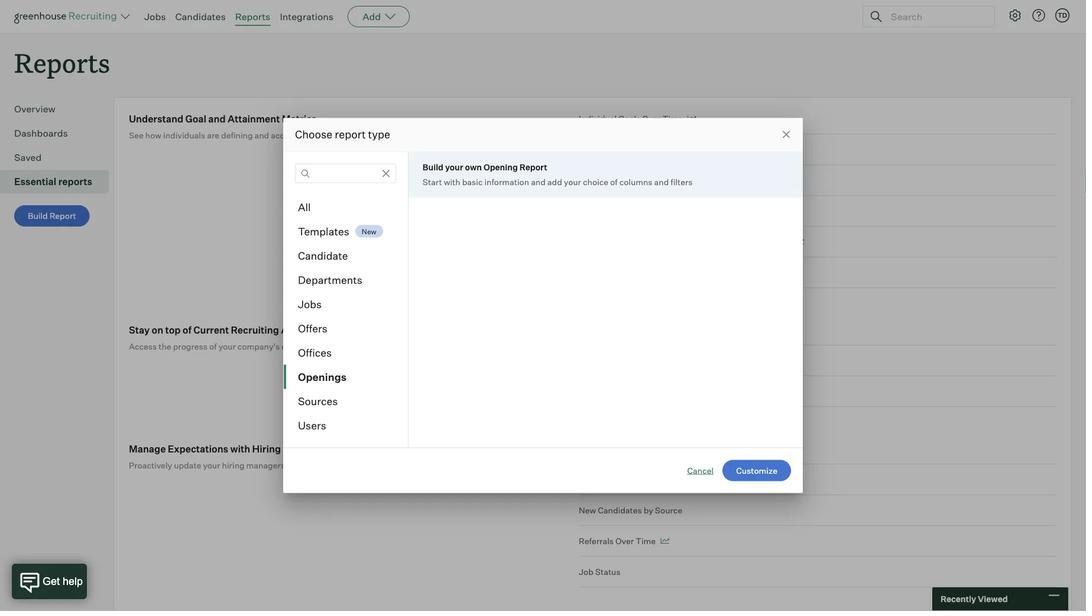 Task type: vqa. For each thing, say whether or not it's contained in the screenshot.
3rd month from the bottom
no



Task type: describe. For each thing, give the bounding box(es) containing it.
stay on top of current recruiting activity access the progress of your company's current hiring process
[[129, 324, 367, 352]]

candidate for candidate
[[298, 249, 348, 262]]

job status
[[579, 567, 621, 577]]

job status link
[[579, 557, 1057, 588]]

jobs link
[[144, 11, 166, 22]]

reports
[[58, 176, 92, 188]]

time left in
[[579, 144, 599, 155]]

report inside 'button'
[[50, 211, 76, 221]]

your inside stay on top of current recruiting activity access the progress of your company's current hiring process
[[219, 341, 236, 352]]

integrations
[[280, 11, 334, 22]]

build report
[[28, 211, 76, 221]]

new for new candidates by source
[[579, 505, 597, 515]]

hiring inside stay on top of current recruiting activity access the progress of your company's current hiring process
[[312, 341, 334, 352]]

scorecards
[[641, 175, 685, 185]]

hiring
[[252, 443, 281, 455]]

current
[[282, 341, 310, 352]]

choose report type
[[295, 128, 391, 141]]

stay
[[129, 324, 150, 336]]

how
[[145, 130, 162, 140]]

opening
[[484, 162, 518, 172]]

own inside 'understand goal and attainment metrics see how individuals are defining and accomplishing goals for their own personal and team development'
[[384, 130, 401, 140]]

accomplishing
[[271, 130, 328, 140]]

your up basic
[[445, 162, 464, 172]]

on inside the manage expectations with hiring managers proactively update your hiring managers on the status of each job
[[287, 460, 297, 471]]

saved
[[14, 152, 42, 163]]

understand
[[129, 113, 183, 125]]

all
[[298, 201, 311, 214]]

icon chart link
[[579, 227, 1057, 258]]

2 horizontal spatial goal
[[687, 175, 704, 185]]

1 vertical spatial goal
[[635, 144, 652, 155]]

icon chart image for referrals over time
[[661, 538, 670, 544]]

offices
[[298, 346, 332, 359]]

build for build report
[[28, 211, 48, 221]]

information
[[485, 177, 530, 187]]

add
[[548, 177, 563, 187]]

job
[[369, 460, 381, 471]]

essential
[[14, 176, 56, 188]]

and left add
[[531, 177, 546, 187]]

team
[[454, 130, 474, 140]]

recently viewed
[[941, 594, 1009, 604]]

td button
[[1056, 8, 1070, 22]]

0 vertical spatial candidates
[[175, 11, 226, 22]]

dashboards
[[14, 127, 68, 139]]

overview link
[[14, 102, 104, 116]]

openings
[[298, 370, 347, 383]]

icon chart image for individual goals over time
[[688, 116, 697, 122]]

essential reports
[[14, 176, 92, 188]]

managers
[[247, 460, 285, 471]]

source
[[655, 505, 683, 515]]

defining
[[221, 130, 253, 140]]

understand goal and attainment metrics see how individuals are defining and accomplishing goals for their own personal and team development
[[129, 113, 527, 140]]

candidate pipeline email
[[579, 444, 676, 454]]

individual goals over time
[[579, 113, 683, 124]]

pipeline
[[621, 444, 652, 454]]

customize button
[[723, 460, 792, 481]]

your inside the manage expectations with hiring managers proactively update your hiring managers on the status of each job
[[203, 460, 220, 471]]

their
[[365, 130, 383, 140]]

hiring inside the manage expectations with hiring managers proactively update your hiring managers on the status of each job
[[222, 460, 245, 471]]

submit
[[611, 175, 639, 185]]

own inside the build your own opening report start with basic information and add your choice of columns and filters
[[465, 162, 482, 172]]

candidates link
[[175, 11, 226, 22]]

build your own opening report start with basic information and add your choice of columns and filters
[[423, 162, 693, 187]]

1 horizontal spatial reports
[[235, 11, 271, 22]]

jobs inside choose report type dialog
[[298, 298, 322, 311]]

activity
[[281, 324, 317, 336]]

status
[[596, 567, 621, 577]]

0 vertical spatial over
[[643, 113, 661, 124]]

td
[[1058, 11, 1068, 19]]

choose
[[295, 128, 333, 141]]

current
[[194, 324, 229, 336]]

goals
[[619, 113, 641, 124]]

manage
[[129, 443, 166, 455]]

for
[[352, 130, 363, 140]]

choice
[[583, 177, 609, 187]]

td button
[[1054, 6, 1073, 25]]

cancel
[[688, 465, 714, 476]]

sources
[[298, 395, 338, 408]]

templates
[[298, 225, 350, 238]]

time right goals
[[663, 113, 683, 124]]

Search All... text field
[[295, 164, 396, 183]]

goal inside 'understand goal and attainment metrics see how individuals are defining and accomplishing goals for their own personal and team development'
[[185, 113, 207, 125]]

report inside the build your own opening report start with basic information and add your choice of columns and filters
[[520, 162, 548, 172]]

departments
[[298, 273, 363, 286]]

update
[[174, 460, 201, 471]]

recently
[[941, 594, 977, 604]]

type
[[368, 128, 391, 141]]

and left team
[[438, 130, 452, 140]]

Search text field
[[889, 8, 985, 25]]

recruiting
[[231, 324, 279, 336]]

expectations
[[168, 443, 228, 455]]



Task type: locate. For each thing, give the bounding box(es) containing it.
filters
[[671, 177, 693, 187]]

dashboards link
[[14, 126, 104, 140]]

time to submit scorecards goal attainment link
[[579, 165, 1057, 196]]

1 horizontal spatial goal
[[635, 144, 652, 155]]

report
[[520, 162, 548, 172], [50, 211, 76, 221]]

0 vertical spatial own
[[384, 130, 401, 140]]

on down managers
[[287, 460, 297, 471]]

and right defining at the top of the page
[[255, 130, 269, 140]]

candidate pipeline email link
[[579, 443, 1057, 465]]

status
[[313, 460, 337, 471]]

viewed
[[979, 594, 1009, 604]]

your right add
[[564, 177, 582, 187]]

goal right stage
[[635, 144, 652, 155]]

jobs up offers
[[298, 298, 322, 311]]

email
[[654, 444, 676, 454]]

see
[[129, 130, 144, 140]]

customize
[[737, 465, 778, 476]]

candidate inside choose report type dialog
[[298, 249, 348, 262]]

add button
[[348, 6, 410, 27]]

with left hiring at bottom
[[230, 443, 250, 455]]

1 vertical spatial own
[[465, 162, 482, 172]]

basic
[[463, 177, 483, 187]]

configure image
[[1009, 8, 1023, 22]]

with inside the build your own opening report start with basic information and add your choice of columns and filters
[[444, 177, 461, 187]]

of inside the build your own opening report start with basic information and add your choice of columns and filters
[[611, 177, 618, 187]]

of right 'top'
[[183, 324, 192, 336]]

each
[[348, 460, 367, 471]]

report down essential reports link
[[50, 211, 76, 221]]

cancel link
[[688, 465, 714, 477]]

1 vertical spatial candidates
[[598, 505, 642, 515]]

0 horizontal spatial goal
[[185, 113, 207, 125]]

access
[[129, 341, 157, 352]]

1 vertical spatial build
[[28, 211, 48, 221]]

0 vertical spatial report
[[520, 162, 548, 172]]

greenhouse recruiting image
[[14, 9, 121, 24]]

to
[[601, 175, 609, 185]]

0 vertical spatial goal
[[185, 113, 207, 125]]

1 vertical spatial new
[[579, 505, 597, 515]]

essential reports link
[[14, 175, 104, 189]]

with right start
[[444, 177, 461, 187]]

new inside choose report type dialog
[[362, 227, 377, 236]]

reports right "candidates" link
[[235, 11, 271, 22]]

build for build your own opening report start with basic information and add your choice of columns and filters
[[423, 162, 444, 172]]

0 horizontal spatial with
[[230, 443, 250, 455]]

1 horizontal spatial the
[[299, 460, 311, 471]]

your down "expectations"
[[203, 460, 220, 471]]

of right to
[[611, 177, 618, 187]]

0 vertical spatial candidate
[[298, 249, 348, 262]]

managers
[[283, 443, 329, 455]]

reports
[[235, 11, 271, 22], [14, 45, 110, 80]]

0 vertical spatial the
[[159, 341, 171, 352]]

0 horizontal spatial own
[[384, 130, 401, 140]]

columns
[[620, 177, 653, 187]]

new right templates
[[362, 227, 377, 236]]

proactively
[[129, 460, 172, 471]]

0 horizontal spatial the
[[159, 341, 171, 352]]

build up start
[[423, 162, 444, 172]]

1 horizontal spatial candidate
[[579, 444, 619, 454]]

on inside stay on top of current recruiting activity access the progress of your company's current hiring process
[[152, 324, 163, 336]]

0 horizontal spatial candidate
[[298, 249, 348, 262]]

are
[[207, 130, 220, 140]]

candidate
[[298, 249, 348, 262], [579, 444, 619, 454]]

candidates left by
[[598, 505, 642, 515]]

report up information
[[520, 162, 548, 172]]

hiring
[[312, 341, 334, 352], [222, 460, 245, 471]]

own
[[384, 130, 401, 140], [465, 162, 482, 172]]

of down current
[[210, 341, 217, 352]]

time to submit scorecards goal attainment
[[579, 175, 750, 185]]

0 horizontal spatial report
[[50, 211, 76, 221]]

on
[[152, 324, 163, 336], [287, 460, 297, 471]]

referrals
[[579, 536, 614, 546]]

1 horizontal spatial attainment
[[654, 144, 698, 155]]

0 horizontal spatial on
[[152, 324, 163, 336]]

metrics
[[282, 113, 317, 125]]

job
[[579, 567, 594, 577]]

goal right the scorecards
[[687, 175, 704, 185]]

development
[[476, 130, 527, 140]]

with
[[444, 177, 461, 187], [230, 443, 250, 455]]

candidate down templates
[[298, 249, 348, 262]]

attainment right filters
[[706, 175, 750, 185]]

new for new
[[362, 227, 377, 236]]

1 horizontal spatial over
[[643, 113, 661, 124]]

time inside time to submit scorecards goal attainment link
[[579, 175, 599, 185]]

progress
[[173, 341, 208, 352]]

time left to
[[579, 175, 599, 185]]

0 horizontal spatial over
[[616, 536, 634, 546]]

the
[[159, 341, 171, 352], [299, 460, 311, 471]]

personal
[[402, 130, 436, 140]]

reports down greenhouse recruiting image
[[14, 45, 110, 80]]

of inside the manage expectations with hiring managers proactively update your hiring managers on the status of each job
[[339, 460, 346, 471]]

time
[[663, 113, 683, 124], [579, 144, 599, 155], [579, 175, 599, 185], [636, 536, 656, 546]]

new candidates by source link
[[579, 495, 1057, 526]]

attainment up the time to submit scorecards goal attainment
[[654, 144, 698, 155]]

hiring left managers
[[222, 460, 245, 471]]

goal up individuals
[[185, 113, 207, 125]]

0 horizontal spatial build
[[28, 211, 48, 221]]

the inside the manage expectations with hiring managers proactively update your hiring managers on the status of each job
[[299, 460, 311, 471]]

0 horizontal spatial hiring
[[222, 460, 245, 471]]

the inside stay on top of current recruiting activity access the progress of your company's current hiring process
[[159, 341, 171, 352]]

attainment up defining at the top of the page
[[228, 113, 280, 125]]

1 horizontal spatial jobs
[[298, 298, 322, 311]]

candidates right jobs link
[[175, 11, 226, 22]]

company's
[[238, 341, 280, 352]]

start
[[423, 177, 442, 187]]

jobs
[[144, 11, 166, 22], [298, 298, 322, 311]]

1 vertical spatial hiring
[[222, 460, 245, 471]]

1 vertical spatial attainment
[[654, 144, 698, 155]]

by
[[644, 505, 654, 515]]

process
[[336, 341, 367, 352]]

individual
[[579, 113, 617, 124]]

0 horizontal spatial attainment
[[228, 113, 280, 125]]

the down managers
[[299, 460, 311, 471]]

1 horizontal spatial report
[[520, 162, 548, 172]]

your
[[445, 162, 464, 172], [564, 177, 582, 187], [219, 341, 236, 352], [203, 460, 220, 471]]

in
[[601, 144, 608, 155]]

time down by
[[636, 536, 656, 546]]

add
[[363, 11, 381, 22]]

build
[[423, 162, 444, 172], [28, 211, 48, 221]]

goals
[[330, 130, 351, 140]]

on left 'top'
[[152, 324, 163, 336]]

1 horizontal spatial on
[[287, 460, 297, 471]]

offers
[[298, 322, 328, 335]]

0 horizontal spatial new
[[362, 227, 377, 236]]

jobs left "candidates" link
[[144, 11, 166, 22]]

2 vertical spatial attainment
[[706, 175, 750, 185]]

your down current
[[219, 341, 236, 352]]

0 vertical spatial reports
[[235, 11, 271, 22]]

and left filters
[[655, 177, 669, 187]]

candidate for candidate pipeline email
[[579, 444, 619, 454]]

individuals
[[163, 130, 205, 140]]

of
[[611, 177, 618, 187], [183, 324, 192, 336], [210, 341, 217, 352], [339, 460, 346, 471]]

icon chart image for time in stage goal attainment
[[703, 147, 712, 152]]

1 vertical spatial jobs
[[298, 298, 322, 311]]

0 horizontal spatial jobs
[[144, 11, 166, 22]]

of left each
[[339, 460, 346, 471]]

1 horizontal spatial build
[[423, 162, 444, 172]]

over right goals
[[643, 113, 661, 124]]

1 horizontal spatial own
[[465, 162, 482, 172]]

1 horizontal spatial hiring
[[312, 341, 334, 352]]

own up basic
[[465, 162, 482, 172]]

1 vertical spatial on
[[287, 460, 297, 471]]

0 horizontal spatial candidates
[[175, 11, 226, 22]]

and up are
[[208, 113, 226, 125]]

1 vertical spatial with
[[230, 443, 250, 455]]

new inside new candidates by source link
[[579, 505, 597, 515]]

1 horizontal spatial with
[[444, 177, 461, 187]]

candidates
[[175, 11, 226, 22], [598, 505, 642, 515]]

0 horizontal spatial reports
[[14, 45, 110, 80]]

hiring down offers
[[312, 341, 334, 352]]

2 horizontal spatial attainment
[[706, 175, 750, 185]]

build down essential
[[28, 211, 48, 221]]

over
[[643, 113, 661, 124], [616, 536, 634, 546]]

new candidates by source
[[579, 505, 683, 515]]

choose report type dialog
[[283, 118, 804, 493]]

1 vertical spatial reports
[[14, 45, 110, 80]]

the down 'top'
[[159, 341, 171, 352]]

1 horizontal spatial candidates
[[598, 505, 642, 515]]

build inside the build your own opening report start with basic information and add your choice of columns and filters
[[423, 162, 444, 172]]

1 vertical spatial the
[[299, 460, 311, 471]]

1 vertical spatial candidate
[[579, 444, 619, 454]]

1 vertical spatial over
[[616, 536, 634, 546]]

build report button
[[14, 205, 90, 227]]

attainment
[[228, 113, 280, 125], [654, 144, 698, 155], [706, 175, 750, 185]]

with inside the manage expectations with hiring managers proactively update your hiring managers on the status of each job
[[230, 443, 250, 455]]

0 vertical spatial jobs
[[144, 11, 166, 22]]

1 horizontal spatial new
[[579, 505, 597, 515]]

build inside 'button'
[[28, 211, 48, 221]]

icon chart image
[[688, 116, 697, 122], [703, 147, 712, 152], [796, 239, 805, 245], [661, 538, 670, 544]]

top
[[165, 324, 181, 336]]

new up referrals
[[579, 505, 597, 515]]

0 vertical spatial build
[[423, 162, 444, 172]]

referrals over time
[[579, 536, 656, 546]]

0 vertical spatial hiring
[[312, 341, 334, 352]]

0 vertical spatial attainment
[[228, 113, 280, 125]]

and
[[208, 113, 226, 125], [255, 130, 269, 140], [438, 130, 452, 140], [531, 177, 546, 187], [655, 177, 669, 187]]

over right referrals
[[616, 536, 634, 546]]

overview
[[14, 103, 56, 115]]

0 vertical spatial with
[[444, 177, 461, 187]]

reports link
[[235, 11, 271, 22]]

own right their
[[384, 130, 401, 140]]

candidate left pipeline
[[579, 444, 619, 454]]

attainment inside 'understand goal and attainment metrics see how individuals are defining and accomplishing goals for their own personal and team development'
[[228, 113, 280, 125]]

new
[[362, 227, 377, 236], [579, 505, 597, 515]]

manage expectations with hiring managers proactively update your hiring managers on the status of each job
[[129, 443, 381, 471]]

report
[[335, 128, 366, 141]]

integrations link
[[280, 11, 334, 22]]

stage
[[610, 144, 633, 155]]

0 vertical spatial on
[[152, 324, 163, 336]]

1 vertical spatial report
[[50, 211, 76, 221]]

2 vertical spatial goal
[[687, 175, 704, 185]]

0 vertical spatial new
[[362, 227, 377, 236]]



